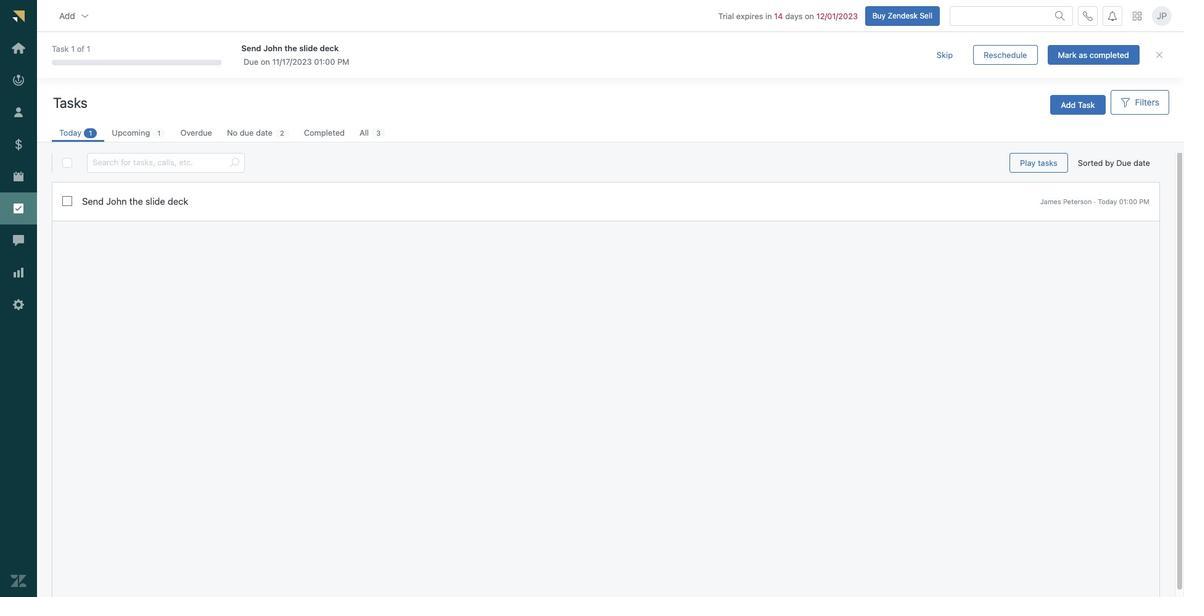 Task type: vqa. For each thing, say whether or not it's contained in the screenshot.
Example (create) button
no



Task type: describe. For each thing, give the bounding box(es) containing it.
jp button
[[1152, 6, 1172, 26]]

play tasks button
[[1010, 153, 1068, 173]]

upcoming
[[112, 128, 150, 138]]

tasks
[[53, 94, 87, 111]]

01:00 inside the send john the slide deck due on 11/17/2023 01:00 pm
[[314, 57, 335, 67]]

1 horizontal spatial on
[[805, 11, 814, 21]]

slide for send john the slide deck
[[145, 196, 165, 207]]

add task button
[[1051, 95, 1106, 115]]

by
[[1106, 158, 1115, 168]]

play tasks
[[1021, 158, 1058, 168]]

zendesk image
[[10, 573, 27, 589]]

peterson
[[1064, 197, 1092, 205]]

mark as completed button
[[1048, 45, 1140, 65]]

of
[[77, 44, 85, 54]]

task 1 of 1
[[52, 44, 90, 54]]

all
[[360, 128, 369, 138]]

buy
[[873, 11, 886, 20]]

1 right of on the left
[[87, 44, 90, 54]]

1 right upcoming
[[158, 129, 161, 137]]

1 horizontal spatial 01:00
[[1120, 197, 1138, 205]]

send for send john the slide deck
[[82, 196, 104, 207]]

11/17/2023
[[272, 57, 312, 67]]

overdue
[[180, 128, 212, 138]]

1 vertical spatial due
[[1117, 158, 1132, 168]]

skip
[[937, 50, 953, 60]]

john for send john the slide deck due on 11/17/2023 01:00 pm
[[263, 43, 283, 53]]

task inside button
[[1078, 100, 1095, 110]]

as
[[1079, 50, 1088, 60]]

1 horizontal spatial search image
[[1056, 11, 1065, 21]]

no
[[227, 128, 238, 138]]

completed
[[304, 128, 345, 138]]

play
[[1021, 158, 1036, 168]]

expires
[[737, 11, 763, 21]]

trial
[[719, 11, 734, 21]]

1 left of on the left
[[71, 44, 75, 54]]

the for send john the slide deck
[[129, 196, 143, 207]]

send for send john the slide deck due on 11/17/2023 01:00 pm
[[241, 43, 261, 53]]

on inside the send john the slide deck due on 11/17/2023 01:00 pm
[[261, 57, 270, 67]]

reschedule button
[[974, 45, 1038, 65]]

12/01/2023
[[817, 11, 858, 21]]

0 vertical spatial date
[[256, 128, 273, 138]]

zendesk products image
[[1133, 11, 1142, 20]]

1 left upcoming
[[89, 129, 92, 137]]

0 vertical spatial task
[[52, 44, 69, 54]]

3
[[376, 129, 381, 137]]

buy zendesk sell
[[873, 11, 933, 20]]

calls image
[[1083, 11, 1093, 21]]

in
[[766, 11, 772, 21]]

·
[[1094, 197, 1096, 205]]

completed
[[1090, 50, 1130, 60]]

james
[[1041, 197, 1062, 205]]



Task type: locate. For each thing, give the bounding box(es) containing it.
0 vertical spatial today
[[59, 128, 82, 138]]

add button
[[49, 3, 100, 28]]

mark as completed
[[1058, 50, 1130, 60]]

0 horizontal spatial the
[[129, 196, 143, 207]]

search image down no
[[230, 158, 239, 168]]

0 horizontal spatial john
[[106, 196, 127, 207]]

0 vertical spatial due
[[244, 57, 259, 67]]

0 vertical spatial pm
[[337, 57, 349, 67]]

date
[[256, 128, 273, 138], [1134, 158, 1151, 168]]

1 vertical spatial search image
[[230, 158, 239, 168]]

chevron down image
[[80, 11, 90, 21]]

slide up 11/17/2023 at the left of the page
[[299, 43, 318, 53]]

1 vertical spatial the
[[129, 196, 143, 207]]

check box image
[[62, 196, 72, 206]]

add for add
[[59, 10, 75, 21]]

trial expires in 14 days on 12/01/2023
[[719, 11, 858, 21]]

deck
[[320, 43, 339, 53], [168, 196, 188, 207]]

today
[[59, 128, 82, 138], [1098, 197, 1118, 205]]

0 vertical spatial 01:00
[[314, 57, 335, 67]]

due
[[240, 128, 254, 138]]

the for send john the slide deck due on 11/17/2023 01:00 pm
[[285, 43, 297, 53]]

send inside the send john the slide deck due on 11/17/2023 01:00 pm
[[241, 43, 261, 53]]

john up 11/17/2023 at the left of the page
[[263, 43, 283, 53]]

mark
[[1058, 50, 1077, 60]]

0 horizontal spatial on
[[261, 57, 270, 67]]

sorted by due date
[[1078, 158, 1151, 168]]

1 horizontal spatial pm
[[1140, 197, 1150, 205]]

john
[[263, 43, 283, 53], [106, 196, 127, 207]]

due left 11/17/2023 at the left of the page
[[244, 57, 259, 67]]

search image left 'calls' icon
[[1056, 11, 1065, 21]]

deck for send john the slide deck due on 11/17/2023 01:00 pm
[[320, 43, 339, 53]]

2
[[280, 129, 284, 137]]

0 horizontal spatial task
[[52, 44, 69, 54]]

1 vertical spatial on
[[261, 57, 270, 67]]

deck inside the send john the slide deck due on 11/17/2023 01:00 pm
[[320, 43, 339, 53]]

01:00
[[314, 57, 335, 67], [1120, 197, 1138, 205]]

1 horizontal spatial today
[[1098, 197, 1118, 205]]

sell
[[920, 11, 933, 20]]

0 horizontal spatial date
[[256, 128, 273, 138]]

01:00 right ·
[[1120, 197, 1138, 205]]

skip button
[[927, 45, 964, 65]]

0 vertical spatial john
[[263, 43, 283, 53]]

1 vertical spatial 01:00
[[1120, 197, 1138, 205]]

0 horizontal spatial pm
[[337, 57, 349, 67]]

tasks
[[1038, 158, 1058, 168]]

buy zendesk sell button
[[865, 6, 940, 26]]

task
[[52, 44, 69, 54], [1078, 100, 1095, 110]]

0 vertical spatial the
[[285, 43, 297, 53]]

1
[[71, 44, 75, 54], [87, 44, 90, 54], [89, 129, 92, 137], [158, 129, 161, 137]]

pm right 11/17/2023 at the left of the page
[[337, 57, 349, 67]]

cancel image
[[1155, 50, 1165, 60]]

slide for send john the slide deck due on 11/17/2023 01:00 pm
[[299, 43, 318, 53]]

search image
[[1056, 11, 1065, 21], [230, 158, 239, 168]]

0 vertical spatial send
[[241, 43, 261, 53]]

task down as
[[1078, 100, 1095, 110]]

1 vertical spatial pm
[[1140, 197, 1150, 205]]

1 horizontal spatial due
[[1117, 158, 1132, 168]]

14
[[774, 11, 783, 21]]

1 horizontal spatial add
[[1061, 100, 1076, 110]]

1 vertical spatial date
[[1134, 158, 1151, 168]]

filters button
[[1111, 90, 1170, 115]]

1 vertical spatial today
[[1098, 197, 1118, 205]]

add
[[59, 10, 75, 21], [1061, 100, 1076, 110]]

1 horizontal spatial john
[[263, 43, 283, 53]]

reschedule
[[984, 50, 1028, 60]]

the down search for tasks, calls, etc. field at the left of page
[[129, 196, 143, 207]]

no due date
[[227, 128, 273, 138]]

0 horizontal spatial 01:00
[[314, 57, 335, 67]]

0 horizontal spatial send
[[82, 196, 104, 207]]

send john the slide deck
[[82, 196, 188, 207]]

1 vertical spatial deck
[[168, 196, 188, 207]]

pm inside the send john the slide deck due on 11/17/2023 01:00 pm
[[337, 57, 349, 67]]

due inside the send john the slide deck due on 11/17/2023 01:00 pm
[[244, 57, 259, 67]]

0 horizontal spatial today
[[59, 128, 82, 138]]

on left 11/17/2023 at the left of the page
[[261, 57, 270, 67]]

0 horizontal spatial add
[[59, 10, 75, 21]]

date right the by
[[1134, 158, 1151, 168]]

the
[[285, 43, 297, 53], [129, 196, 143, 207]]

jp
[[1157, 10, 1167, 21]]

0 horizontal spatial deck
[[168, 196, 188, 207]]

date right due in the top left of the page
[[256, 128, 273, 138]]

0 vertical spatial slide
[[299, 43, 318, 53]]

pm
[[337, 57, 349, 67], [1140, 197, 1150, 205]]

today down tasks
[[59, 128, 82, 138]]

0 horizontal spatial due
[[244, 57, 259, 67]]

1 vertical spatial john
[[106, 196, 127, 207]]

days
[[785, 11, 803, 21]]

1 horizontal spatial task
[[1078, 100, 1095, 110]]

1 horizontal spatial send
[[241, 43, 261, 53]]

on
[[805, 11, 814, 21], [261, 57, 270, 67]]

0 vertical spatial deck
[[320, 43, 339, 53]]

john right "check box" "icon"
[[106, 196, 127, 207]]

0 horizontal spatial search image
[[230, 158, 239, 168]]

0 vertical spatial search image
[[1056, 11, 1065, 21]]

1 horizontal spatial slide
[[299, 43, 318, 53]]

Search for tasks, calls, etc. field
[[93, 154, 225, 172]]

sorted
[[1078, 158, 1103, 168]]

john inside the send john the slide deck due on 11/17/2023 01:00 pm
[[263, 43, 283, 53]]

1 horizontal spatial deck
[[320, 43, 339, 53]]

1 vertical spatial task
[[1078, 100, 1095, 110]]

send john the slide deck due on 11/17/2023 01:00 pm
[[241, 43, 349, 67]]

due right the by
[[1117, 158, 1132, 168]]

john for send john the slide deck
[[106, 196, 127, 207]]

1 vertical spatial send
[[82, 196, 104, 207]]

the inside the send john the slide deck due on 11/17/2023 01:00 pm
[[285, 43, 297, 53]]

add task
[[1061, 100, 1095, 110]]

filters
[[1136, 97, 1160, 107]]

today right ·
[[1098, 197, 1118, 205]]

01:00 right 11/17/2023 at the left of the page
[[314, 57, 335, 67]]

the up 11/17/2023 at the left of the page
[[285, 43, 297, 53]]

0 vertical spatial on
[[805, 11, 814, 21]]

deck for send john the slide deck
[[168, 196, 188, 207]]

1 vertical spatial slide
[[145, 196, 165, 207]]

task left of on the left
[[52, 44, 69, 54]]

1 horizontal spatial the
[[285, 43, 297, 53]]

zendesk
[[888, 11, 918, 20]]

slide
[[299, 43, 318, 53], [145, 196, 165, 207]]

slide inside the send john the slide deck due on 11/17/2023 01:00 pm
[[299, 43, 318, 53]]

add left "chevron down" image
[[59, 10, 75, 21]]

slide down search for tasks, calls, etc. field at the left of page
[[145, 196, 165, 207]]

send john the slide deck link
[[241, 42, 904, 54]]

1 vertical spatial add
[[1061, 100, 1076, 110]]

0 horizontal spatial slide
[[145, 196, 165, 207]]

bell image
[[1108, 11, 1118, 21]]

add for add task
[[1061, 100, 1076, 110]]

0 vertical spatial add
[[59, 10, 75, 21]]

send
[[241, 43, 261, 53], [82, 196, 104, 207]]

pm down sorted by due date
[[1140, 197, 1150, 205]]

james peterson · today 01:00 pm
[[1041, 197, 1150, 205]]

due
[[244, 57, 259, 67], [1117, 158, 1132, 168]]

1 horizontal spatial date
[[1134, 158, 1151, 168]]

add down mark
[[1061, 100, 1076, 110]]

on right days
[[805, 11, 814, 21]]



